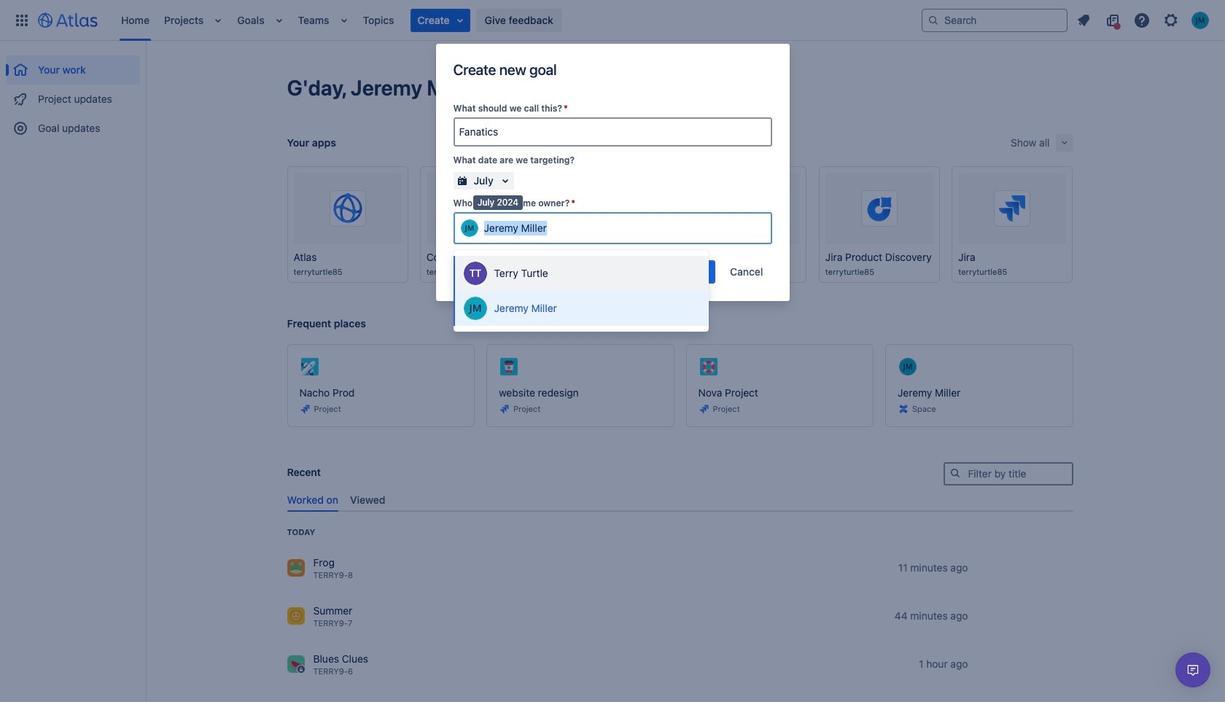 Task type: locate. For each thing, give the bounding box(es) containing it.
jira image
[[300, 404, 311, 415], [300, 404, 311, 415], [499, 404, 511, 415], [699, 404, 710, 415]]

0 vertical spatial townsquare image
[[287, 608, 305, 625]]

search image
[[950, 468, 961, 479]]

group
[[6, 41, 140, 147]]

banner
[[0, 0, 1226, 41]]

2 jira image from the left
[[699, 404, 710, 415]]

expand icon image
[[1059, 137, 1071, 149]]

Filter by title field
[[945, 464, 1072, 485]]

None search field
[[922, 8, 1068, 32]]

jira image
[[499, 404, 511, 415], [699, 404, 710, 415]]

1 townsquare image from the top
[[287, 608, 305, 625]]

top element
[[9, 0, 922, 41]]

list item
[[210, 0, 227, 41], [270, 0, 288, 41], [335, 0, 353, 41], [411, 8, 470, 32]]

tab list
[[281, 489, 1074, 512]]

townsquare image
[[287, 560, 305, 577]]

list
[[114, 0, 922, 41], [1071, 8, 1217, 32]]

heading
[[287, 527, 315, 539]]

2 townsquare image from the top
[[287, 656, 305, 674]]

list item inside list
[[411, 8, 470, 32]]

None text field
[[484, 221, 550, 236]]

confluence image
[[898, 404, 910, 415]]

None field
[[455, 119, 771, 145]]

tooltip
[[474, 196, 523, 210]]

1 horizontal spatial jira image
[[699, 404, 710, 415]]

1 vertical spatial townsquare image
[[287, 656, 305, 674]]

0 horizontal spatial jira image
[[499, 404, 511, 415]]

townsquare image
[[287, 608, 305, 625], [287, 656, 305, 674]]



Task type: vqa. For each thing, say whether or not it's contained in the screenshot.
:movie_camera: image
no



Task type: describe. For each thing, give the bounding box(es) containing it.
search image
[[928, 14, 940, 26]]

1 jira image from the left
[[499, 404, 511, 415]]

1 horizontal spatial list
[[1071, 8, 1217, 32]]

Search field
[[922, 8, 1068, 32]]

confluence image
[[898, 404, 910, 415]]

0 horizontal spatial list
[[114, 0, 922, 41]]

open intercom messenger image
[[1185, 662, 1203, 679]]

help image
[[1134, 11, 1152, 29]]



